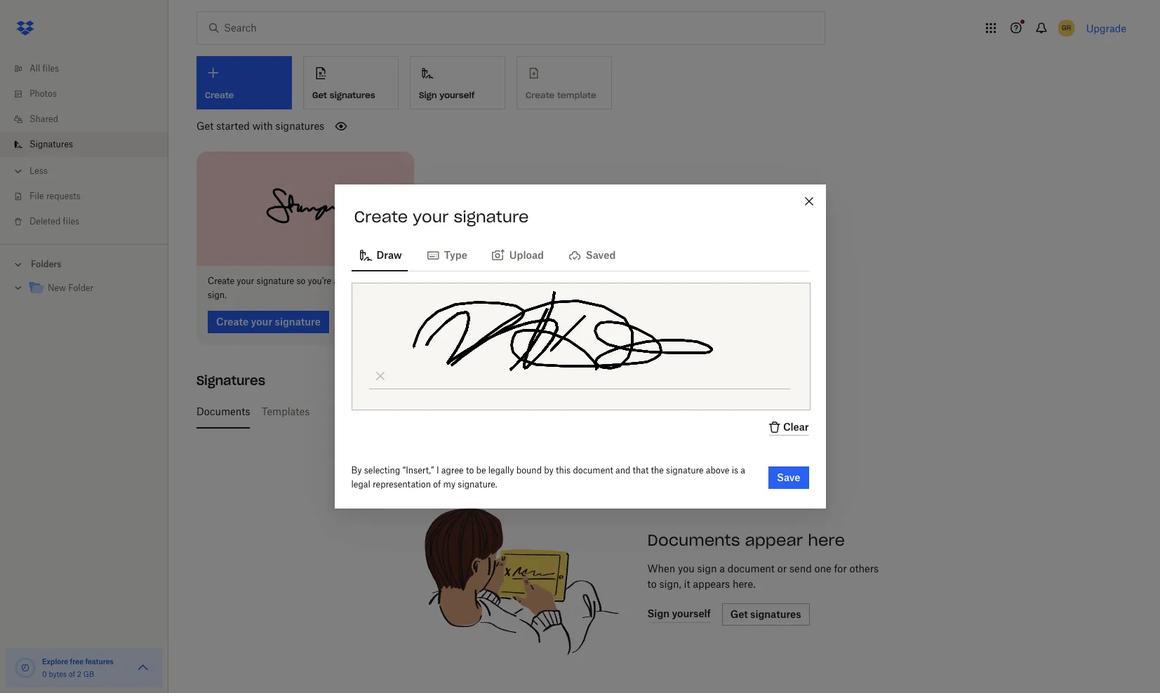 Task type: vqa. For each thing, say whether or not it's contained in the screenshot.
TURTLE85@GMAIL.COM
no



Task type: locate. For each thing, give the bounding box(es) containing it.
you're
[[308, 276, 331, 286]]

0 vertical spatial document
[[573, 465, 613, 476]]

0 horizontal spatial yourself
[[440, 90, 475, 100]]

get signatures button
[[303, 56, 399, 110]]

3
[[360, 405, 366, 417], [381, 405, 387, 417]]

1 vertical spatial a
[[720, 563, 725, 575]]

all files
[[29, 63, 59, 74]]

your left so
[[237, 276, 254, 286]]

0 vertical spatial tab list
[[351, 238, 809, 272]]

documents for documents appear here
[[648, 530, 740, 550]]

0 horizontal spatial to
[[387, 276, 395, 286]]

explore free features 0 bytes of 2 gb
[[42, 658, 114, 679]]

0 horizontal spatial a
[[720, 563, 725, 575]]

a right above at the bottom
[[741, 465, 745, 476]]

create for create your signature so you're always ready to sign.
[[208, 276, 234, 286]]

signature.
[[458, 479, 498, 490]]

this right left
[[497, 405, 514, 417]]

"insert,"
[[403, 465, 434, 476]]

0 vertical spatial documents
[[197, 405, 250, 417]]

is right above at the bottom
[[732, 465, 739, 476]]

2 horizontal spatial to
[[648, 578, 657, 590]]

1 vertical spatial get
[[197, 120, 214, 132]]

new
[[48, 283, 66, 293]]

to left be
[[466, 465, 474, 476]]

create inside create your signature so you're always ready to sign.
[[208, 276, 234, 286]]

to inside 'by selecting "insert," i agree to be legally bound by this document and that the signature above is a legal representation of my signature.'
[[466, 465, 474, 476]]

upload
[[510, 249, 544, 261]]

started
[[216, 120, 250, 132]]

get started with signatures
[[197, 120, 324, 132]]

bound
[[516, 465, 542, 476]]

to down the when
[[648, 578, 657, 590]]

tab list
[[351, 238, 809, 272], [197, 395, 1132, 429]]

1 horizontal spatial create
[[354, 207, 408, 227]]

0 horizontal spatial documents
[[197, 405, 250, 417]]

requests left left
[[436, 405, 476, 417]]

3 up by
[[360, 405, 366, 417]]

0 horizontal spatial signatures
[[29, 139, 73, 150]]

new folder
[[48, 283, 94, 293]]

1 horizontal spatial to
[[466, 465, 474, 476]]

get left the started
[[197, 120, 214, 132]]

templates
[[261, 405, 310, 417]]

1 horizontal spatial yourself
[[591, 405, 628, 417]]

folder
[[68, 283, 94, 293]]

requests right the file
[[46, 191, 81, 201]]

get up get started with signatures at the left top of the page
[[312, 90, 327, 100]]

signature up the "insert,"
[[390, 405, 434, 417]]

document
[[573, 465, 613, 476], [728, 563, 775, 575]]

quota usage element
[[14, 657, 37, 679]]

create up sign.
[[208, 276, 234, 286]]

0 vertical spatial create
[[354, 207, 408, 227]]

is left unlimited.
[[631, 405, 639, 417]]

1 horizontal spatial get
[[312, 90, 327, 100]]

1 vertical spatial signatures
[[276, 120, 324, 132]]

0 vertical spatial signatures
[[330, 90, 375, 100]]

1 horizontal spatial files
[[63, 216, 79, 227]]

signature up upload
[[454, 207, 529, 227]]

1 horizontal spatial is
[[732, 465, 739, 476]]

get inside button
[[312, 90, 327, 100]]

deleted files
[[29, 216, 79, 227]]

signatures up documents tab
[[197, 372, 265, 389]]

list containing all files
[[0, 48, 168, 244]]

list
[[0, 48, 168, 244]]

get
[[312, 90, 327, 100], [197, 120, 214, 132]]

1 vertical spatial tab list
[[197, 395, 1132, 429]]

a right the sign
[[720, 563, 725, 575]]

files
[[43, 63, 59, 74], [63, 216, 79, 227]]

upgrade
[[1086, 22, 1127, 34]]

your inside create your signature so you're always ready to sign.
[[237, 276, 254, 286]]

clear
[[783, 421, 809, 433]]

sign.
[[208, 290, 227, 300]]

1 vertical spatial documents
[[648, 530, 740, 550]]

2 3 from the left
[[381, 405, 387, 417]]

of up "selecting"
[[369, 405, 378, 417]]

files right all
[[43, 63, 59, 74]]

get for get signatures
[[312, 90, 327, 100]]

draw
[[377, 249, 402, 261]]

signatures inside list item
[[29, 139, 73, 150]]

documents for documents
[[197, 405, 250, 417]]

signatures
[[330, 90, 375, 100], [276, 120, 324, 132]]

send
[[790, 563, 812, 575]]

to right ready
[[387, 276, 395, 286]]

of
[[369, 405, 378, 417], [433, 479, 441, 490], [69, 670, 75, 679]]

1 horizontal spatial your
[[413, 207, 449, 227]]

sign,
[[659, 578, 681, 590]]

a inside 'by selecting "insert," i agree to be legally bound by this document and that the signature above is a legal representation of my signature.'
[[741, 465, 745, 476]]

signature
[[454, 207, 529, 227], [257, 276, 294, 286], [390, 405, 434, 417], [666, 465, 704, 476]]

0 horizontal spatial this
[[497, 405, 514, 417]]

0 vertical spatial files
[[43, 63, 59, 74]]

0 vertical spatial to
[[387, 276, 395, 286]]

to
[[387, 276, 395, 286], [466, 465, 474, 476], [648, 578, 657, 590]]

0 vertical spatial is
[[631, 405, 639, 417]]

1 vertical spatial your
[[237, 276, 254, 286]]

always
[[334, 276, 361, 286]]

create inside dialog
[[354, 207, 408, 227]]

0 vertical spatial your
[[413, 207, 449, 227]]

0 vertical spatial get
[[312, 90, 327, 100]]

requests
[[46, 191, 81, 201], [436, 405, 476, 417]]

of left 'my' on the bottom
[[433, 479, 441, 490]]

0 horizontal spatial is
[[631, 405, 639, 417]]

1 vertical spatial of
[[433, 479, 441, 490]]

1 vertical spatial signatures
[[197, 372, 265, 389]]

less image
[[11, 164, 25, 178]]

yourself inside button
[[440, 90, 475, 100]]

yourself right signing
[[591, 405, 628, 417]]

signature inside create your signature so you're always ready to sign.
[[257, 276, 294, 286]]

signing
[[552, 405, 589, 417]]

to inside create your signature so you're always ready to sign.
[[387, 276, 395, 286]]

signature left so
[[257, 276, 294, 286]]

representation
[[373, 479, 431, 490]]

1 vertical spatial requests
[[436, 405, 476, 417]]

1 vertical spatial this
[[556, 465, 571, 476]]

files for all files
[[43, 63, 59, 74]]

1 horizontal spatial documents
[[648, 530, 740, 550]]

selecting
[[364, 465, 400, 476]]

1 vertical spatial files
[[63, 216, 79, 227]]

1 vertical spatial is
[[732, 465, 739, 476]]

0 vertical spatial of
[[369, 405, 378, 417]]

1 vertical spatial create
[[208, 276, 234, 286]]

0 horizontal spatial files
[[43, 63, 59, 74]]

1 horizontal spatial 3
[[381, 405, 387, 417]]

sign
[[697, 563, 717, 575]]

tab list containing documents
[[197, 395, 1132, 429]]

signatures
[[29, 139, 73, 150], [197, 372, 265, 389]]

that
[[633, 465, 649, 476]]

3 up "selecting"
[[381, 405, 387, 417]]

tab list containing draw
[[351, 238, 809, 272]]

0 horizontal spatial requests
[[46, 191, 81, 201]]

above
[[706, 465, 730, 476]]

a
[[741, 465, 745, 476], [720, 563, 725, 575]]

sign
[[419, 90, 437, 100]]

with
[[252, 120, 273, 132]]

files right the deleted in the left top of the page
[[63, 216, 79, 227]]

1 vertical spatial yourself
[[591, 405, 628, 417]]

document left and
[[573, 465, 613, 476]]

documents
[[197, 405, 250, 417], [648, 530, 740, 550]]

here.
[[733, 578, 756, 590]]

deleted
[[29, 216, 61, 227]]

0 vertical spatial requests
[[46, 191, 81, 201]]

1 vertical spatial document
[[728, 563, 775, 575]]

your inside dialog
[[413, 207, 449, 227]]

signature inside 'by selecting "insert," i agree to be legally bound by this document and that the signature above is a legal representation of my signature.'
[[666, 465, 704, 476]]

0 vertical spatial signatures
[[29, 139, 73, 150]]

0 horizontal spatial create
[[208, 276, 234, 286]]

2 horizontal spatial of
[[433, 479, 441, 490]]

file requests
[[29, 191, 81, 201]]

1 horizontal spatial signatures
[[330, 90, 375, 100]]

signatures down shared
[[29, 139, 73, 150]]

signature right the
[[666, 465, 704, 476]]

this right by
[[556, 465, 571, 476]]

templates tab
[[261, 395, 310, 429]]

1 vertical spatial to
[[466, 465, 474, 476]]

less
[[29, 166, 48, 176]]

1 horizontal spatial document
[[728, 563, 775, 575]]

0 horizontal spatial 3
[[360, 405, 366, 417]]

1 horizontal spatial a
[[741, 465, 745, 476]]

yourself right the sign
[[440, 90, 475, 100]]

documents left templates
[[197, 405, 250, 417]]

files for deleted files
[[63, 216, 79, 227]]

0 horizontal spatial get
[[197, 120, 214, 132]]

documents tab
[[197, 395, 250, 429]]

bytes
[[49, 670, 67, 679]]

create up draw
[[354, 207, 408, 227]]

documents up you
[[648, 530, 740, 550]]

clear button
[[766, 419, 809, 436]]

0 vertical spatial yourself
[[440, 90, 475, 100]]

0 horizontal spatial document
[[573, 465, 613, 476]]

signatures link
[[11, 132, 168, 157]]

your up the type
[[413, 207, 449, 227]]

0 horizontal spatial of
[[69, 670, 75, 679]]

agree
[[441, 465, 464, 476]]

photos
[[29, 88, 57, 99]]

of left 2
[[69, 670, 75, 679]]

0 vertical spatial a
[[741, 465, 745, 476]]

yourself
[[440, 90, 475, 100], [591, 405, 628, 417]]

0 horizontal spatial your
[[237, 276, 254, 286]]

0 vertical spatial this
[[497, 405, 514, 417]]

this
[[497, 405, 514, 417], [556, 465, 571, 476]]

my
[[443, 479, 456, 490]]

explore
[[42, 658, 68, 666]]

file requests link
[[11, 184, 168, 209]]

2 vertical spatial to
[[648, 578, 657, 590]]

1 horizontal spatial this
[[556, 465, 571, 476]]

document up here.
[[728, 563, 775, 575]]

2 vertical spatial of
[[69, 670, 75, 679]]



Task type: describe. For each thing, give the bounding box(es) containing it.
is inside 'by selecting "insert," i agree to be legally bound by this document and that the signature above is a legal representation of my signature.'
[[732, 465, 739, 476]]

tab list inside create your signature dialog
[[351, 238, 809, 272]]

upgrade link
[[1086, 22, 1127, 34]]

by
[[351, 465, 362, 476]]

ready
[[363, 276, 385, 286]]

gb
[[83, 670, 94, 679]]

1 horizontal spatial of
[[369, 405, 378, 417]]

1 3 from the left
[[360, 405, 366, 417]]

appears
[[693, 578, 730, 590]]

the
[[651, 465, 664, 476]]

dropbox image
[[11, 14, 39, 42]]

features
[[85, 658, 114, 666]]

shared
[[29, 114, 58, 124]]

shared link
[[11, 107, 168, 132]]

photos link
[[11, 81, 168, 107]]

type
[[444, 249, 467, 261]]

all
[[29, 63, 40, 74]]

create your signature
[[354, 207, 529, 227]]

document inside 'by selecting "insert," i agree to be legally bound by this document and that the signature above is a legal representation of my signature.'
[[573, 465, 613, 476]]

save button
[[769, 467, 809, 489]]

of inside the "explore free features 0 bytes of 2 gb"
[[69, 670, 75, 679]]

1 horizontal spatial signatures
[[197, 372, 265, 389]]

document inside when you sign a document or send one for others to sign, it appears here.
[[728, 563, 775, 575]]

signatures list item
[[0, 132, 168, 157]]

left
[[479, 405, 494, 417]]

to inside when you sign a document or send one for others to sign, it appears here.
[[648, 578, 657, 590]]

legally
[[488, 465, 514, 476]]

by
[[544, 465, 554, 476]]

get signatures
[[312, 90, 375, 100]]

2
[[77, 670, 81, 679]]

is inside tab list
[[631, 405, 639, 417]]

others
[[850, 563, 879, 575]]

saved
[[586, 249, 616, 261]]

one
[[815, 563, 832, 575]]

1 horizontal spatial requests
[[436, 405, 476, 417]]

sign yourself
[[419, 90, 475, 100]]

you
[[678, 563, 695, 575]]

when you sign a document or send one for others to sign, it appears here.
[[648, 563, 879, 590]]

create your signature so you're always ready to sign.
[[208, 276, 395, 300]]

your for create your signature so you're always ready to sign.
[[237, 276, 254, 286]]

new folder link
[[28, 279, 157, 298]]

and
[[616, 465, 631, 476]]

month.
[[517, 405, 549, 417]]

appear
[[745, 530, 803, 550]]

so
[[296, 276, 306, 286]]

legal
[[351, 479, 370, 490]]

for
[[834, 563, 847, 575]]

free
[[70, 658, 84, 666]]

unlimited.
[[641, 405, 688, 417]]

create for create your signature
[[354, 207, 408, 227]]

folders button
[[0, 253, 168, 274]]

here
[[808, 530, 845, 550]]

3 of 3 signature requests left this month. signing yourself is unlimited.
[[360, 405, 688, 417]]

sign yourself button
[[410, 56, 505, 110]]

it
[[684, 578, 690, 590]]

get for get started with signatures
[[197, 120, 214, 132]]

your for create your signature
[[413, 207, 449, 227]]

a inside when you sign a document or send one for others to sign, it appears here.
[[720, 563, 725, 575]]

or
[[778, 563, 787, 575]]

by selecting "insert," i agree to be legally bound by this document and that the signature above is a legal representation of my signature.
[[351, 465, 745, 490]]

documents appear here
[[648, 530, 845, 550]]

of inside 'by selecting "insert," i agree to be legally bound by this document and that the signature above is a legal representation of my signature.'
[[433, 479, 441, 490]]

i
[[437, 465, 439, 476]]

folders
[[31, 259, 61, 270]]

file
[[29, 191, 44, 201]]

all files link
[[11, 56, 168, 81]]

deleted files link
[[11, 209, 168, 234]]

this inside 'by selecting "insert," i agree to be legally bound by this document and that the signature above is a legal representation of my signature.'
[[556, 465, 571, 476]]

when
[[648, 563, 675, 575]]

0
[[42, 670, 47, 679]]

be
[[476, 465, 486, 476]]

create your signature dialog
[[334, 185, 826, 509]]

signatures inside button
[[330, 90, 375, 100]]

0 horizontal spatial signatures
[[276, 120, 324, 132]]

save
[[777, 472, 801, 484]]



